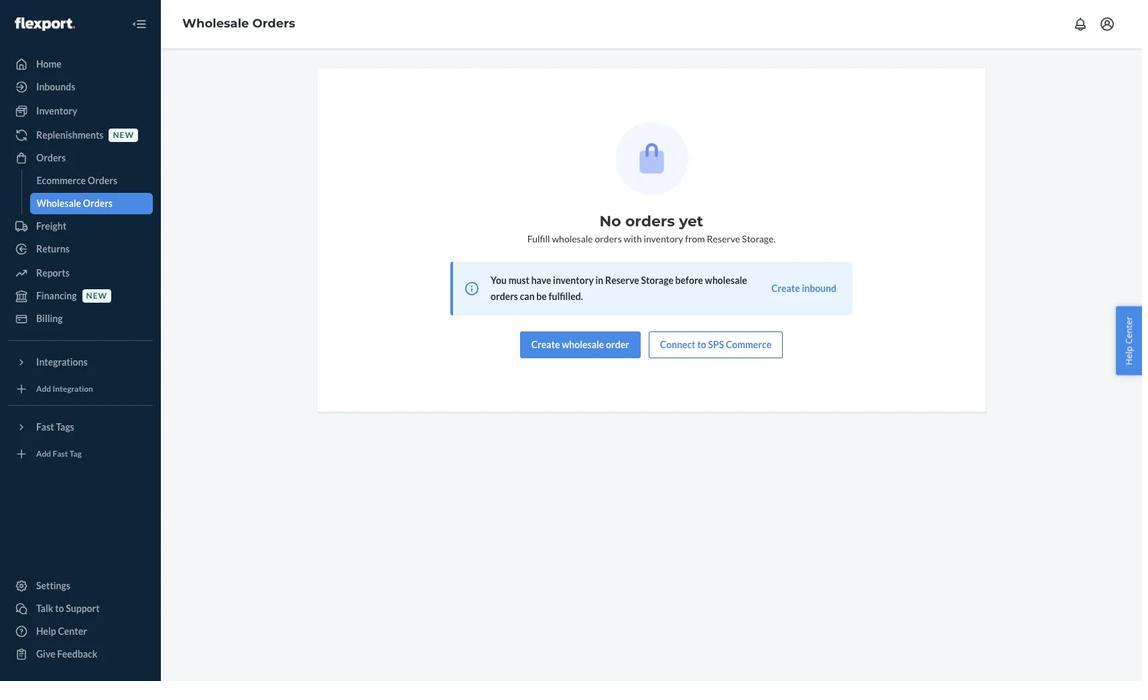 Task type: describe. For each thing, give the bounding box(es) containing it.
open account menu image
[[1100, 16, 1116, 32]]

0 horizontal spatial wholesale orders
[[37, 198, 113, 209]]

home link
[[8, 54, 153, 75]]

in
[[596, 275, 604, 286]]

help center link
[[8, 622, 153, 643]]

0 horizontal spatial help center
[[36, 626, 87, 638]]

inventory link
[[8, 101, 153, 122]]

support
[[66, 603, 100, 615]]

fast tags
[[36, 422, 74, 433]]

reserve inside no orders yet fulfill wholesale orders with inventory from reserve storage.
[[707, 233, 740, 245]]

financing
[[36, 290, 77, 302]]

sps
[[708, 339, 724, 351]]

give
[[36, 649, 55, 660]]

integration
[[53, 384, 93, 395]]

integrations
[[36, 357, 88, 368]]

billing
[[36, 313, 63, 325]]

inbounds
[[36, 81, 75, 93]]

new for financing
[[86, 291, 107, 301]]

create for create inbound
[[772, 283, 800, 294]]

settings link
[[8, 576, 153, 597]]

create inbound
[[772, 283, 837, 294]]

integrations button
[[8, 352, 153, 373]]

orders inside the you must have inventory in reserve storage before wholesale orders can be fulfilled.
[[491, 291, 518, 302]]

wholesale inside no orders yet fulfill wholesale orders with inventory from reserve storage.
[[552, 233, 593, 245]]

have
[[531, 275, 551, 286]]

inbound
[[802, 283, 837, 294]]

add integration
[[36, 384, 93, 395]]

ecommerce orders link
[[30, 170, 153, 192]]

create wholesale order button
[[520, 332, 641, 359]]

order
[[606, 339, 630, 351]]

no
[[600, 213, 621, 231]]

reports
[[36, 268, 70, 279]]

close navigation image
[[131, 16, 148, 32]]

before
[[676, 275, 703, 286]]

can
[[520, 291, 535, 302]]

reserve inside the you must have inventory in reserve storage before wholesale orders can be fulfilled.
[[605, 275, 639, 286]]

0 horizontal spatial center
[[58, 626, 87, 638]]

connect to sps commerce
[[660, 339, 772, 351]]

storage
[[641, 275, 674, 286]]

add for add integration
[[36, 384, 51, 395]]

open notifications image
[[1073, 16, 1089, 32]]

connect to sps commerce link
[[649, 332, 783, 359]]

fulfill
[[527, 233, 550, 245]]

settings
[[36, 581, 70, 592]]

replenishments
[[36, 129, 104, 141]]

freight
[[36, 221, 66, 232]]

add integration link
[[8, 379, 153, 400]]

must
[[509, 275, 530, 286]]

0 vertical spatial wholesale orders
[[182, 16, 295, 31]]

1 vertical spatial fast
[[53, 450, 68, 460]]

inventory inside the you must have inventory in reserve storage before wholesale orders can be fulfilled.
[[553, 275, 594, 286]]

inbounds link
[[8, 76, 153, 98]]

fast tags button
[[8, 417, 153, 439]]

add for add fast tag
[[36, 450, 51, 460]]

ecommerce orders
[[37, 175, 117, 186]]



Task type: vqa. For each thing, say whether or not it's contained in the screenshot.
Help inside "button"
yes



Task type: locate. For each thing, give the bounding box(es) containing it.
add fast tag link
[[8, 444, 153, 465]]

1 horizontal spatial orders
[[595, 233, 622, 245]]

to for sps
[[698, 339, 707, 351]]

wholesale right before
[[705, 275, 747, 286]]

billing link
[[8, 308, 153, 330]]

1 vertical spatial wholesale orders link
[[30, 193, 153, 215]]

1 vertical spatial wholesale
[[37, 198, 81, 209]]

commerce
[[726, 339, 772, 351]]

inventory right with
[[644, 233, 684, 245]]

2 horizontal spatial orders
[[626, 213, 675, 231]]

1 vertical spatial create
[[532, 339, 560, 351]]

ecommerce
[[37, 175, 86, 186]]

1 vertical spatial help
[[36, 626, 56, 638]]

to
[[698, 339, 707, 351], [55, 603, 64, 615]]

feedback
[[57, 649, 97, 660]]

1 horizontal spatial wholesale orders link
[[182, 16, 295, 31]]

with
[[624, 233, 642, 245]]

0 horizontal spatial wholesale orders link
[[30, 193, 153, 215]]

0 vertical spatial center
[[1123, 317, 1135, 344]]

create wholesale order link
[[520, 332, 641, 359]]

to inside button
[[55, 603, 64, 615]]

new up orders link
[[113, 130, 134, 140]]

be
[[537, 291, 547, 302]]

you
[[491, 275, 507, 286]]

0 vertical spatial create
[[772, 283, 800, 294]]

0 vertical spatial to
[[698, 339, 707, 351]]

0 horizontal spatial create
[[532, 339, 560, 351]]

home
[[36, 58, 62, 70]]

orders up with
[[626, 213, 675, 231]]

0 horizontal spatial inventory
[[553, 275, 594, 286]]

returns
[[36, 243, 70, 255]]

flexport logo image
[[15, 17, 75, 31]]

to for support
[[55, 603, 64, 615]]

empty list image
[[615, 122, 688, 195]]

0 vertical spatial wholesale
[[182, 16, 249, 31]]

0 vertical spatial inventory
[[644, 233, 684, 245]]

orders
[[626, 213, 675, 231], [595, 233, 622, 245], [491, 291, 518, 302]]

inventory
[[36, 105, 77, 117]]

yet
[[679, 213, 704, 231]]

new down the reports link
[[86, 291, 107, 301]]

inventory inside no orders yet fulfill wholesale orders with inventory from reserve storage.
[[644, 233, 684, 245]]

wholesale inside the you must have inventory in reserve storage before wholesale orders can be fulfilled.
[[705, 275, 747, 286]]

to right talk
[[55, 603, 64, 615]]

0 horizontal spatial wholesale
[[37, 198, 81, 209]]

orders
[[252, 16, 295, 31], [36, 152, 66, 164], [88, 175, 117, 186], [83, 198, 113, 209]]

add
[[36, 384, 51, 395], [36, 450, 51, 460]]

2 vertical spatial wholesale
[[562, 339, 604, 351]]

0 vertical spatial fast
[[36, 422, 54, 433]]

1 vertical spatial new
[[86, 291, 107, 301]]

help center inside help center button
[[1123, 317, 1135, 365]]

1 vertical spatial add
[[36, 450, 51, 460]]

add left the integration
[[36, 384, 51, 395]]

reserve right from
[[707, 233, 740, 245]]

1 vertical spatial to
[[55, 603, 64, 615]]

give feedback button
[[8, 644, 153, 666]]

orders link
[[8, 148, 153, 169]]

0 vertical spatial wholesale
[[552, 233, 593, 245]]

center
[[1123, 317, 1135, 344], [58, 626, 87, 638]]

orders down no
[[595, 233, 622, 245]]

0 vertical spatial reserve
[[707, 233, 740, 245]]

create
[[772, 283, 800, 294], [532, 339, 560, 351]]

1 vertical spatial wholesale
[[705, 275, 747, 286]]

new
[[113, 130, 134, 140], [86, 291, 107, 301]]

2 add from the top
[[36, 450, 51, 460]]

1 vertical spatial help center
[[36, 626, 87, 638]]

reports link
[[8, 263, 153, 284]]

wholesale inside button
[[562, 339, 604, 351]]

0 vertical spatial wholesale orders link
[[182, 16, 295, 31]]

orders down you
[[491, 291, 518, 302]]

help center
[[1123, 317, 1135, 365], [36, 626, 87, 638]]

create left inbound at the top of the page
[[772, 283, 800, 294]]

2 vertical spatial orders
[[491, 291, 518, 302]]

help inside button
[[1123, 346, 1135, 365]]

freight link
[[8, 216, 153, 237]]

wholesale right "fulfill"
[[552, 233, 593, 245]]

0 vertical spatial help
[[1123, 346, 1135, 365]]

from
[[685, 233, 705, 245]]

talk
[[36, 603, 53, 615]]

0 horizontal spatial reserve
[[605, 275, 639, 286]]

inventory
[[644, 233, 684, 245], [553, 275, 594, 286]]

connect
[[660, 339, 696, 351]]

create down 'be'
[[532, 339, 560, 351]]

1 vertical spatial inventory
[[553, 275, 594, 286]]

create for create wholesale order
[[532, 339, 560, 351]]

wholesale
[[552, 233, 593, 245], [705, 275, 747, 286], [562, 339, 604, 351]]

fast left tag
[[53, 450, 68, 460]]

create wholesale order
[[532, 339, 630, 351]]

you must have inventory in reserve storage before wholesale orders can be fulfilled.
[[491, 275, 747, 302]]

tags
[[56, 422, 74, 433]]

storage.
[[742, 233, 776, 245]]

wholesale orders
[[182, 16, 295, 31], [37, 198, 113, 209]]

no orders yet fulfill wholesale orders with inventory from reserve storage.
[[527, 213, 776, 245]]

fulfilled.
[[549, 291, 583, 302]]

0 vertical spatial add
[[36, 384, 51, 395]]

add fast tag
[[36, 450, 82, 460]]

1 vertical spatial reserve
[[605, 275, 639, 286]]

inventory up fulfilled.
[[553, 275, 594, 286]]

help center button
[[1117, 307, 1143, 375]]

1 horizontal spatial reserve
[[707, 233, 740, 245]]

tag
[[70, 450, 82, 460]]

1 horizontal spatial to
[[698, 339, 707, 351]]

1 horizontal spatial help center
[[1123, 317, 1135, 365]]

connect to sps commerce button
[[649, 332, 783, 359]]

fast left tags
[[36, 422, 54, 433]]

talk to support
[[36, 603, 100, 615]]

give feedback
[[36, 649, 97, 660]]

1 horizontal spatial help
[[1123, 346, 1135, 365]]

wholesale left order
[[562, 339, 604, 351]]

1 horizontal spatial inventory
[[644, 233, 684, 245]]

help
[[1123, 346, 1135, 365], [36, 626, 56, 638]]

0 horizontal spatial help
[[36, 626, 56, 638]]

new for replenishments
[[113, 130, 134, 140]]

0 vertical spatial new
[[113, 130, 134, 140]]

reserve right in
[[605, 275, 639, 286]]

0 vertical spatial help center
[[1123, 317, 1135, 365]]

1 horizontal spatial wholesale orders
[[182, 16, 295, 31]]

1 horizontal spatial new
[[113, 130, 134, 140]]

0 vertical spatial orders
[[626, 213, 675, 231]]

center inside button
[[1123, 317, 1135, 344]]

fast inside dropdown button
[[36, 422, 54, 433]]

0 horizontal spatial new
[[86, 291, 107, 301]]

wholesale
[[182, 16, 249, 31], [37, 198, 81, 209]]

1 add from the top
[[36, 384, 51, 395]]

fast
[[36, 422, 54, 433], [53, 450, 68, 460]]

wholesale orders link
[[182, 16, 295, 31], [30, 193, 153, 215]]

1 vertical spatial orders
[[595, 233, 622, 245]]

returns link
[[8, 239, 153, 260]]

1 horizontal spatial wholesale
[[182, 16, 249, 31]]

1 horizontal spatial center
[[1123, 317, 1135, 344]]

to left sps
[[698, 339, 707, 351]]

talk to support button
[[8, 599, 153, 620]]

to inside button
[[698, 339, 707, 351]]

0 horizontal spatial to
[[55, 603, 64, 615]]

1 vertical spatial center
[[58, 626, 87, 638]]

add down fast tags
[[36, 450, 51, 460]]

create inbound button
[[772, 282, 837, 296]]

0 horizontal spatial orders
[[491, 291, 518, 302]]

1 horizontal spatial create
[[772, 283, 800, 294]]

1 vertical spatial wholesale orders
[[37, 198, 113, 209]]

reserve
[[707, 233, 740, 245], [605, 275, 639, 286]]



